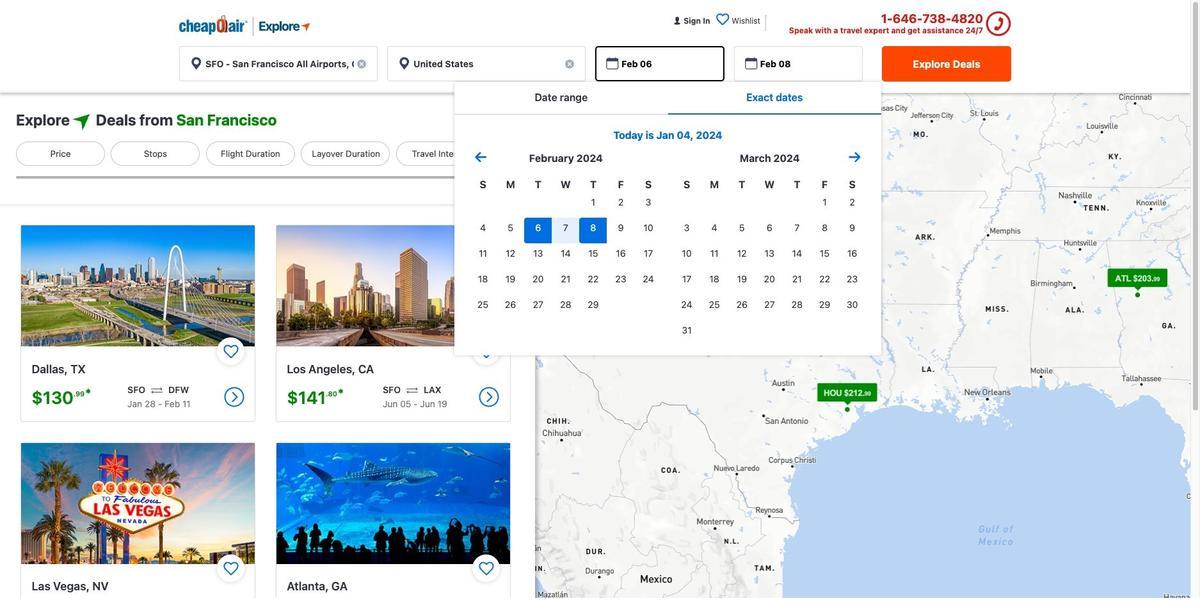Task type: vqa. For each thing, say whether or not it's contained in the screenshot.
clear field icon
yes



Task type: locate. For each thing, give the bounding box(es) containing it.
dialog
[[455, 115, 882, 356]]

map region
[[535, 93, 1201, 598]]

sign in to unlock member-only deals image
[[673, 16, 682, 25]]

select previous month image
[[475, 151, 488, 164]]

clear field image
[[565, 59, 575, 69]]

clear field image
[[357, 59, 367, 69]]

deal place image
[[21, 226, 255, 347], [277, 226, 510, 347], [21, 443, 255, 564], [277, 443, 510, 564]]

select next month image
[[849, 151, 862, 164]]



Task type: describe. For each thing, give the bounding box(es) containing it.
Return field
[[734, 46, 864, 81]]

Depart field
[[596, 46, 725, 81]]

US text field
[[387, 46, 586, 81]]

cheapoair image
[[179, 15, 248, 35]]

SFO text field
[[179, 46, 378, 81]]



